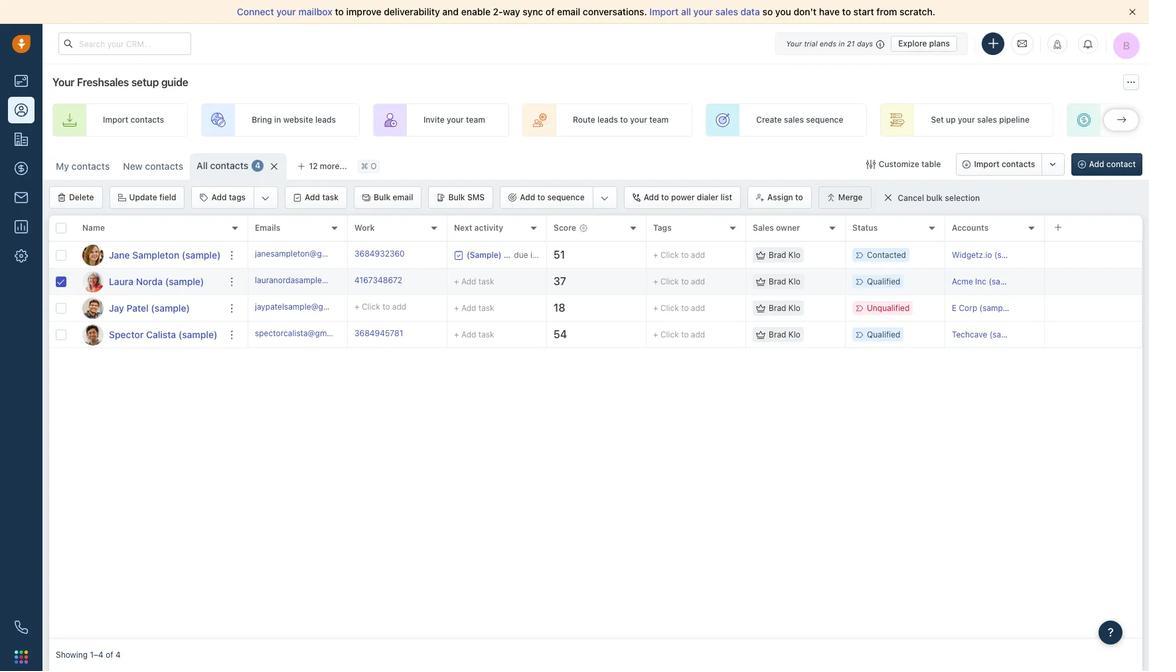 Task type: vqa. For each thing, say whether or not it's contained in the screenshot.
Brad related to 18
yes



Task type: describe. For each thing, give the bounding box(es) containing it.
your trial ends in 21 days
[[786, 39, 873, 47]]

0 vertical spatial email
[[557, 6, 581, 17]]

spector calista (sample)
[[109, 329, 217, 340]]

connect
[[237, 6, 274, 17]]

explore plans
[[899, 38, 950, 48]]

invite
[[424, 115, 445, 125]]

improve
[[346, 6, 382, 17]]

your for your trial ends in 21 days
[[786, 39, 802, 47]]

add for add contact
[[1089, 159, 1105, 169]]

assign
[[768, 193, 793, 203]]

jaypatelsample@gmail.com + click to add
[[255, 302, 407, 312]]

click for 37
[[661, 277, 679, 287]]

3684932360 link
[[355, 248, 405, 262]]

container_wx8msf4aqz5i3rn1 image for 37
[[756, 277, 766, 287]]

3684945781 link
[[355, 328, 403, 342]]

name column header
[[76, 216, 248, 242]]

add inside press space to deselect this row. 'row'
[[461, 277, 476, 287]]

sms
[[467, 193, 485, 203]]

add to sequence group
[[500, 187, 617, 209]]

grid containing 51
[[49, 214, 1143, 640]]

jaypatelsample@gmail.com link
[[255, 301, 357, 315]]

your left mailbox
[[277, 6, 296, 17]]

name
[[82, 223, 105, 233]]

klo for 18
[[789, 303, 801, 313]]

(sample) up acme inc (sample) link
[[995, 250, 1028, 260]]

next activity
[[454, 223, 503, 233]]

s image
[[82, 324, 104, 346]]

acme
[[952, 277, 973, 287]]

brad for 51
[[769, 250, 786, 260]]

my contacts
[[56, 161, 110, 172]]

scratch.
[[900, 6, 936, 17]]

add for add to sequence
[[520, 193, 535, 203]]

(sample) for jane sampleton (sample)
[[182, 249, 221, 261]]

contacts inside button
[[1002, 159, 1036, 169]]

add to power dialer list
[[644, 193, 732, 203]]

bring in website leads
[[252, 115, 336, 125]]

+ click to add for 18
[[653, 303, 705, 313]]

your inside route leads to your team "link"
[[630, 115, 647, 125]]

customize table
[[879, 159, 941, 169]]

all
[[197, 160, 208, 171]]

container_wx8msf4aqz5i3rn1 image for 54
[[756, 330, 766, 340]]

to inside group
[[537, 193, 545, 203]]

and
[[442, 6, 459, 17]]

laura norda (sample)
[[109, 276, 204, 287]]

add for 18
[[691, 303, 705, 313]]

press space to select this row. row containing jay patel (sample)
[[49, 295, 248, 322]]

new
[[123, 161, 143, 172]]

(sample) for spector calista (sample)
[[178, 329, 217, 340]]

widgetz.io
[[952, 250, 992, 260]]

setup
[[131, 76, 159, 88]]

angle down image for add tags
[[262, 192, 270, 205]]

plans
[[929, 38, 950, 48]]

acme inc (sample)
[[952, 277, 1022, 287]]

all contacts 4
[[197, 160, 261, 171]]

klo for 37
[[789, 277, 801, 287]]

bring
[[252, 115, 272, 125]]

klo for 54
[[789, 330, 801, 340]]

press space to deselect this row. row containing laura norda (sample)
[[49, 269, 248, 295]]

phone element
[[8, 615, 35, 641]]

create
[[756, 115, 782, 125]]

conversations.
[[583, 6, 647, 17]]

import contacts for import contacts button
[[974, 159, 1036, 169]]

assign to
[[768, 193, 803, 203]]

add for add to power dialer list
[[644, 193, 659, 203]]

cancel bulk selection
[[898, 193, 980, 203]]

from
[[877, 6, 897, 17]]

update field button
[[109, 187, 185, 209]]

import contacts link
[[52, 104, 188, 137]]

cancel
[[898, 193, 924, 203]]

norda
[[136, 276, 163, 287]]

task inside button
[[322, 193, 339, 203]]

don't
[[794, 6, 817, 17]]

data
[[741, 6, 760, 17]]

phone image
[[15, 621, 28, 635]]

have
[[819, 6, 840, 17]]

click for 54
[[661, 330, 679, 340]]

klo for 51
[[789, 250, 801, 260]]

score
[[554, 223, 576, 233]]

contacts right new
[[145, 161, 183, 172]]

brad for 37
[[769, 277, 786, 287]]

contacted
[[867, 250, 906, 260]]

row group containing jane sampleton (sample)
[[49, 242, 248, 349]]

spectorcalista@gmail.com
[[255, 329, 354, 339]]

container_wx8msf4aqz5i3rn1 image for 51
[[756, 251, 766, 260]]

sales
[[753, 223, 774, 233]]

new contacts
[[123, 161, 183, 172]]

j image
[[82, 298, 104, 319]]

your freshsales setup guide
[[52, 76, 188, 88]]

sequence for add to sequence
[[547, 193, 585, 203]]

4 inside "all contacts 4"
[[255, 161, 261, 171]]

container_wx8msf4aqz5i3rn1 image for 18
[[756, 304, 766, 313]]

add to sequence
[[520, 193, 585, 203]]

press space to select this row. row containing 18
[[248, 295, 1143, 322]]

your inside set up your sales pipeline link
[[958, 115, 975, 125]]

jay patel (sample) link
[[109, 302, 190, 315]]

you
[[775, 6, 791, 17]]

0 vertical spatial in
[[839, 39, 845, 47]]

connect your mailbox link
[[237, 6, 335, 17]]

+ add task for 54
[[454, 330, 494, 340]]

0 horizontal spatial sales
[[716, 6, 738, 17]]

all
[[681, 6, 691, 17]]

1 vertical spatial of
[[106, 651, 113, 661]]

task for 18
[[479, 303, 494, 313]]

brad klo for 18
[[769, 303, 801, 313]]

to inside 'button'
[[661, 193, 669, 203]]

container_wx8msf4aqz5i3rn1 image for cancel bulk selection
[[883, 193, 893, 203]]

(sample) for jay patel (sample)
[[151, 302, 190, 314]]

customize table button
[[858, 153, 950, 176]]

bulk email
[[374, 193, 413, 203]]

qualified for 54
[[867, 330, 901, 340]]

to inside "link"
[[620, 115, 628, 125]]

spectorcalista@gmail.com 3684945781
[[255, 329, 403, 339]]

up
[[946, 115, 956, 125]]

way
[[503, 6, 520, 17]]

qualified for 37
[[867, 277, 901, 287]]

unqualified
[[867, 303, 910, 313]]

+ click to add for 51
[[653, 250, 705, 260]]

spector
[[109, 329, 144, 340]]

add task
[[305, 193, 339, 203]]

deal
[[1135, 115, 1149, 125]]

add contact
[[1089, 159, 1136, 169]]

cell for 18
[[1045, 295, 1143, 321]]

contacts right all
[[210, 160, 249, 171]]

(sample) for laura norda (sample)
[[165, 276, 204, 287]]

add for 54
[[691, 330, 705, 340]]

brad for 18
[[769, 303, 786, 313]]

3684945781
[[355, 329, 403, 339]]

set up your sales pipeline
[[931, 115, 1030, 125]]

press space to select this row. row containing 51
[[248, 242, 1143, 269]]

bring in website leads link
[[201, 104, 360, 137]]

angle down image for add to sequence
[[601, 192, 609, 205]]

import contacts group
[[956, 153, 1065, 176]]

leads inside "link"
[[598, 115, 618, 125]]

power
[[671, 193, 695, 203]]

spector calista (sample) link
[[109, 328, 217, 342]]

corp
[[959, 303, 978, 313]]

mailbox
[[298, 6, 333, 17]]

pipeline
[[999, 115, 1030, 125]]

import all your sales data link
[[650, 6, 763, 17]]

patel
[[127, 302, 149, 314]]

add to sequence button
[[501, 187, 593, 208]]

press space to deselect this row. row containing 37
[[248, 269, 1143, 295]]

field
[[159, 193, 176, 203]]

0 vertical spatial import
[[650, 6, 679, 17]]

import for import contacts "link"
[[103, 115, 128, 125]]

lauranordasample@gmail.com
[[255, 275, 368, 285]]

e corp (sample) link
[[952, 303, 1013, 313]]

dialer
[[697, 193, 719, 203]]

showing 1–4 of 4
[[56, 651, 121, 661]]

brad klo for 37
[[769, 277, 801, 287]]

2 horizontal spatial sales
[[977, 115, 997, 125]]

laura
[[109, 276, 134, 287]]



Task type: locate. For each thing, give the bounding box(es) containing it.
your right invite
[[447, 115, 464, 125]]

0 vertical spatial container_wx8msf4aqz5i3rn1 image
[[866, 160, 876, 169]]

team inside "link"
[[650, 115, 669, 125]]

sequence inside button
[[547, 193, 585, 203]]

2 row group from the left
[[248, 242, 1143, 349]]

press space to deselect this row. row
[[49, 269, 248, 295], [248, 269, 1143, 295]]

status
[[853, 223, 878, 233]]

1 press space to deselect this row. row from the left
[[49, 269, 248, 295]]

selection
[[945, 193, 980, 203]]

click for 18
[[661, 303, 679, 313]]

add tags group
[[192, 187, 278, 209]]

enable
[[461, 6, 491, 17]]

0 vertical spatial of
[[546, 6, 555, 17]]

next
[[454, 223, 472, 233]]

0 vertical spatial import contacts
[[103, 115, 164, 125]]

container_wx8msf4aqz5i3rn1 image left customize
[[866, 160, 876, 169]]

tags
[[653, 223, 672, 233]]

brad inside press space to deselect this row. 'row'
[[769, 277, 786, 287]]

0 vertical spatial your
[[786, 39, 802, 47]]

sequence right create
[[806, 115, 844, 125]]

add tags button
[[192, 187, 254, 208]]

add task button
[[285, 187, 347, 209]]

1 horizontal spatial container_wx8msf4aqz5i3rn1 image
[[883, 193, 893, 203]]

leads
[[315, 115, 336, 125], [598, 115, 618, 125]]

3 klo from the top
[[789, 303, 801, 313]]

import contacts for import contacts "link"
[[103, 115, 164, 125]]

+ add task for 18
[[454, 303, 494, 313]]

press space to deselect this row. row down tags in the top right of the page
[[248, 269, 1143, 295]]

l image
[[82, 271, 104, 292]]

accounts
[[952, 223, 989, 233]]

bulk left sms in the left top of the page
[[448, 193, 465, 203]]

cell for 37
[[1045, 269, 1143, 295]]

1 team from the left
[[466, 115, 485, 125]]

1 horizontal spatial angle down image
[[601, 192, 609, 205]]

freshworks switcher image
[[15, 651, 28, 665]]

your right up
[[958, 115, 975, 125]]

qualified down unqualified
[[867, 330, 901, 340]]

contacts down pipeline on the right top of page
[[1002, 159, 1036, 169]]

add for add task
[[305, 193, 320, 203]]

1 vertical spatial in
[[274, 115, 281, 125]]

0 vertical spatial qualified
[[867, 277, 901, 287]]

2-
[[493, 6, 503, 17]]

add for add deal
[[1117, 115, 1133, 125]]

techcave (sample) link
[[952, 330, 1023, 340]]

press space to deselect this row. row up jay patel (sample) on the left top of the page
[[49, 269, 248, 295]]

0 horizontal spatial in
[[274, 115, 281, 125]]

my contacts button
[[49, 153, 116, 180], [56, 161, 110, 172]]

18
[[554, 302, 565, 314]]

add for 51
[[691, 250, 705, 260]]

import contacts down setup on the top
[[103, 115, 164, 125]]

owner
[[776, 223, 800, 233]]

assign to button
[[748, 187, 812, 209]]

website
[[283, 115, 313, 125]]

3 + click to add from the top
[[653, 303, 705, 313]]

j image
[[82, 245, 104, 266]]

create sales sequence
[[756, 115, 844, 125]]

2 vertical spatial import
[[974, 159, 1000, 169]]

1 bulk from the left
[[374, 193, 391, 203]]

4 cell from the top
[[1045, 322, 1143, 348]]

+ click to add for 37
[[653, 277, 705, 287]]

1 horizontal spatial import
[[650, 6, 679, 17]]

click for 51
[[661, 250, 679, 260]]

+
[[653, 250, 658, 260], [454, 277, 459, 287], [653, 277, 658, 287], [355, 302, 360, 312], [454, 303, 459, 313], [653, 303, 658, 313], [454, 330, 459, 340], [653, 330, 658, 340]]

route
[[573, 115, 595, 125]]

sync
[[523, 6, 543, 17]]

1 vertical spatial import
[[103, 115, 128, 125]]

1 vertical spatial sequence
[[547, 193, 585, 203]]

1 qualified from the top
[[867, 277, 901, 287]]

email inside bulk email button
[[393, 193, 413, 203]]

import up selection
[[974, 159, 1000, 169]]

janesampleton@gmail.com 3684932360
[[255, 249, 405, 259]]

3684932360
[[355, 249, 405, 259]]

so
[[763, 6, 773, 17]]

1 horizontal spatial bulk
[[448, 193, 465, 203]]

1 + add task from the top
[[454, 277, 494, 287]]

(sample) up spector calista (sample)
[[151, 302, 190, 314]]

2 bulk from the left
[[448, 193, 465, 203]]

1 vertical spatial container_wx8msf4aqz5i3rn1 image
[[883, 193, 893, 203]]

techcave (sample)
[[952, 330, 1023, 340]]

bulk for bulk sms
[[448, 193, 465, 203]]

your
[[277, 6, 296, 17], [694, 6, 713, 17], [447, 115, 464, 125], [630, 115, 647, 125], [958, 115, 975, 125]]

1 horizontal spatial import contacts
[[974, 159, 1036, 169]]

o
[[371, 162, 377, 172]]

2 team from the left
[[650, 115, 669, 125]]

0 vertical spatial sequence
[[806, 115, 844, 125]]

2 klo from the top
[[789, 277, 801, 287]]

sequence for create sales sequence
[[806, 115, 844, 125]]

brad klo for 51
[[769, 250, 801, 260]]

import inside import contacts button
[[974, 159, 1000, 169]]

widgetz.io (sample)
[[952, 250, 1028, 260]]

cell for 51
[[1045, 242, 1143, 268]]

1 horizontal spatial sales
[[784, 115, 804, 125]]

1 angle down image from the left
[[262, 192, 270, 205]]

spectorcalista@gmail.com link
[[255, 328, 354, 342]]

qualified down contacted
[[867, 277, 901, 287]]

team inside 'link'
[[466, 115, 485, 125]]

+ add task for 37
[[454, 277, 494, 287]]

in left 21
[[839, 39, 845, 47]]

0 horizontal spatial email
[[393, 193, 413, 203]]

1 vertical spatial import contacts
[[974, 159, 1036, 169]]

jay
[[109, 302, 124, 314]]

1 vertical spatial + add task
[[454, 303, 494, 313]]

to
[[335, 6, 344, 17], [842, 6, 851, 17], [620, 115, 628, 125], [537, 193, 545, 203], [661, 193, 669, 203], [795, 193, 803, 203], [681, 250, 689, 260], [681, 277, 689, 287], [383, 302, 390, 312], [681, 303, 689, 313], [681, 330, 689, 340]]

row group containing 51
[[248, 242, 1143, 349]]

1–4
[[90, 651, 103, 661]]

+ click to add for 54
[[653, 330, 705, 340]]

task for 37
[[479, 277, 494, 287]]

bulk down o on the left of the page
[[374, 193, 391, 203]]

4 brad from the top
[[769, 330, 786, 340]]

0 horizontal spatial import contacts
[[103, 115, 164, 125]]

contacts inside "link"
[[131, 115, 164, 125]]

angle down image inside add tags group
[[262, 192, 270, 205]]

3 + add task from the top
[[454, 330, 494, 340]]

container_wx8msf4aqz5i3rn1 image inside customize table button
[[866, 160, 876, 169]]

(sample) down e corp (sample)
[[990, 330, 1023, 340]]

janesampleton@gmail.com
[[255, 249, 355, 259]]

contacts right my
[[71, 161, 110, 172]]

2 brad from the top
[[769, 277, 786, 287]]

2 + click to add from the top
[[653, 277, 705, 287]]

1 horizontal spatial of
[[546, 6, 555, 17]]

in
[[839, 39, 845, 47], [274, 115, 281, 125]]

(sample) inside "link"
[[178, 329, 217, 340]]

angle down image inside add to sequence group
[[601, 192, 609, 205]]

2 angle down image from the left
[[601, 192, 609, 205]]

container_wx8msf4aqz5i3rn1 image left cancel
[[883, 193, 893, 203]]

brad for 54
[[769, 330, 786, 340]]

54
[[554, 329, 567, 341]]

of
[[546, 6, 555, 17], [106, 651, 113, 661]]

0 vertical spatial 4
[[255, 161, 261, 171]]

cell for 54
[[1045, 322, 1143, 348]]

0 vertical spatial + add task
[[454, 277, 494, 287]]

start
[[854, 6, 874, 17]]

1 horizontal spatial email
[[557, 6, 581, 17]]

grid
[[49, 214, 1143, 640]]

1 vertical spatial email
[[393, 193, 413, 203]]

container_wx8msf4aqz5i3rn1 image
[[866, 160, 876, 169], [883, 193, 893, 203]]

2 + add task from the top
[[454, 303, 494, 313]]

1 horizontal spatial leads
[[598, 115, 618, 125]]

1 vertical spatial qualified
[[867, 330, 901, 340]]

contacts down setup on the top
[[131, 115, 164, 125]]

0 horizontal spatial your
[[52, 76, 75, 88]]

1 horizontal spatial team
[[650, 115, 669, 125]]

your inside the invite your team 'link'
[[447, 115, 464, 125]]

1 brad from the top
[[769, 250, 786, 260]]

0 horizontal spatial 4
[[116, 651, 121, 661]]

import
[[650, 6, 679, 17], [103, 115, 128, 125], [974, 159, 1000, 169]]

(sample) right corp
[[980, 303, 1013, 313]]

angle down image
[[262, 192, 270, 205], [601, 192, 609, 205]]

(sample) right the calista
[[178, 329, 217, 340]]

3 brad klo from the top
[[769, 303, 801, 313]]

2 leads from the left
[[598, 115, 618, 125]]

12
[[309, 161, 318, 171]]

1 horizontal spatial your
[[786, 39, 802, 47]]

route leads to your team link
[[523, 104, 693, 137]]

leads right website on the left of the page
[[315, 115, 336, 125]]

2 brad klo from the top
[[769, 277, 801, 287]]

0 horizontal spatial leads
[[315, 115, 336, 125]]

1 brad klo from the top
[[769, 250, 801, 260]]

sales left the data
[[716, 6, 738, 17]]

2 qualified from the top
[[867, 330, 901, 340]]

email image
[[1018, 38, 1027, 49]]

0 horizontal spatial sequence
[[547, 193, 585, 203]]

calista
[[146, 329, 176, 340]]

(sample) right sampleton at the top left of page
[[182, 249, 221, 261]]

jane
[[109, 249, 130, 261]]

qualified
[[867, 277, 901, 287], [867, 330, 901, 340]]

(sample) for acme inc (sample)
[[989, 277, 1022, 287]]

cell
[[1045, 242, 1143, 268], [1045, 269, 1143, 295], [1045, 295, 1143, 321], [1045, 322, 1143, 348]]

bulk email button
[[354, 187, 422, 209]]

your
[[786, 39, 802, 47], [52, 76, 75, 88]]

1 vertical spatial 4
[[116, 651, 121, 661]]

angle down image right the add to sequence
[[601, 192, 609, 205]]

activity
[[474, 223, 503, 233]]

37
[[554, 276, 566, 288]]

2 horizontal spatial import
[[974, 159, 1000, 169]]

showing
[[56, 651, 88, 661]]

4 right 1–4
[[116, 651, 121, 661]]

0 horizontal spatial angle down image
[[262, 192, 270, 205]]

⌘
[[361, 162, 368, 172]]

0 horizontal spatial import
[[103, 115, 128, 125]]

sequence up score
[[547, 193, 585, 203]]

brad klo inside press space to deselect this row. 'row'
[[769, 277, 801, 287]]

e
[[952, 303, 957, 313]]

contacts
[[131, 115, 164, 125], [1002, 159, 1036, 169], [210, 160, 249, 171], [71, 161, 110, 172], [145, 161, 183, 172]]

1 row group from the left
[[49, 242, 248, 349]]

4 klo from the top
[[789, 330, 801, 340]]

4 brad klo from the top
[[769, 330, 801, 340]]

container_wx8msf4aqz5i3rn1 image for customize table
[[866, 160, 876, 169]]

of right 1–4
[[106, 651, 113, 661]]

name row
[[49, 216, 248, 242]]

press space to select this row. row
[[49, 242, 248, 269], [248, 242, 1143, 269], [49, 295, 248, 322], [248, 295, 1143, 322], [49, 322, 248, 349], [248, 322, 1143, 349]]

import inside import contacts "link"
[[103, 115, 128, 125]]

update field
[[129, 193, 176, 203]]

import contacts inside "link"
[[103, 115, 164, 125]]

your left freshsales
[[52, 76, 75, 88]]

4 right all contacts link
[[255, 161, 261, 171]]

close image
[[1129, 9, 1136, 15]]

brad klo for 54
[[769, 330, 801, 340]]

route leads to your team
[[573, 115, 669, 125]]

0 horizontal spatial team
[[466, 115, 485, 125]]

task inside press space to deselect this row. 'row'
[[479, 277, 494, 287]]

0 horizontal spatial of
[[106, 651, 113, 661]]

press space to select this row. row containing 54
[[248, 322, 1143, 349]]

1 leads from the left
[[315, 115, 336, 125]]

lauranordasample@gmail.com link
[[255, 275, 368, 289]]

3 brad from the top
[[769, 303, 786, 313]]

leads right route
[[598, 115, 618, 125]]

12 more...
[[309, 161, 347, 171]]

invite your team
[[424, 115, 485, 125]]

3 cell from the top
[[1045, 295, 1143, 321]]

import contacts down pipeline on the right top of page
[[974, 159, 1036, 169]]

bulk sms button
[[429, 187, 493, 209]]

add deal link
[[1067, 104, 1149, 137]]

import contacts button
[[956, 153, 1042, 176]]

0 horizontal spatial bulk
[[374, 193, 391, 203]]

add contact button
[[1071, 153, 1143, 176]]

sales left pipeline on the right top of page
[[977, 115, 997, 125]]

press space to select this row. row containing jane sampleton (sample)
[[49, 242, 248, 269]]

import left all
[[650, 6, 679, 17]]

+ add task
[[454, 277, 494, 287], [454, 303, 494, 313], [454, 330, 494, 340]]

table
[[922, 159, 941, 169]]

set up your sales pipeline link
[[881, 104, 1054, 137]]

1 horizontal spatial sequence
[[806, 115, 844, 125]]

days
[[857, 39, 873, 47]]

1 + click to add from the top
[[653, 250, 705, 260]]

bulk sms
[[448, 193, 485, 203]]

your right route
[[630, 115, 647, 125]]

your left the trial
[[786, 39, 802, 47]]

(sample) right inc
[[989, 277, 1022, 287]]

(sample) down jane sampleton (sample) link
[[165, 276, 204, 287]]

bulk for bulk email
[[374, 193, 391, 203]]

2 vertical spatial + add task
[[454, 330, 494, 340]]

0 horizontal spatial container_wx8msf4aqz5i3rn1 image
[[866, 160, 876, 169]]

import contacts inside button
[[974, 159, 1036, 169]]

(sample) for e corp (sample)
[[980, 303, 1013, 313]]

container_wx8msf4aqz5i3rn1 image
[[454, 251, 463, 260], [756, 251, 766, 260], [756, 277, 766, 287], [756, 304, 766, 313], [756, 330, 766, 340]]

contact
[[1107, 159, 1136, 169]]

click inside press space to deselect this row. 'row'
[[661, 277, 679, 287]]

angle down image right tags
[[262, 192, 270, 205]]

1 klo from the top
[[789, 250, 801, 260]]

your for your freshsales setup guide
[[52, 76, 75, 88]]

row group
[[49, 242, 248, 349], [248, 242, 1143, 349]]

sales right create
[[784, 115, 804, 125]]

add tags
[[211, 193, 246, 203]]

update
[[129, 193, 157, 203]]

4 + click to add from the top
[[653, 330, 705, 340]]

Search your CRM... text field
[[58, 33, 191, 55]]

add for 37
[[691, 277, 705, 287]]

tags
[[229, 193, 246, 203]]

connect your mailbox to improve deliverability and enable 2-way sync of email conversations. import all your sales data so you don't have to start from scratch.
[[237, 6, 936, 17]]

import down your freshsales setup guide at top
[[103, 115, 128, 125]]

emails
[[255, 223, 280, 233]]

task for 54
[[479, 330, 494, 340]]

2 cell from the top
[[1045, 269, 1143, 295]]

list
[[721, 193, 732, 203]]

add for add tags
[[211, 193, 227, 203]]

press space to select this row. row containing spector calista (sample)
[[49, 322, 248, 349]]

21
[[847, 39, 855, 47]]

of right sync in the top left of the page
[[546, 6, 555, 17]]

add inside press space to deselect this row. 'row'
[[691, 277, 705, 287]]

in right the bring
[[274, 115, 281, 125]]

1 cell from the top
[[1045, 242, 1143, 268]]

1 horizontal spatial 4
[[255, 161, 261, 171]]

import for import contacts button
[[974, 159, 1000, 169]]

add inside 'button'
[[644, 193, 659, 203]]

all contacts link
[[197, 159, 249, 173]]

1 vertical spatial your
[[52, 76, 75, 88]]

2 press space to deselect this row. row from the left
[[248, 269, 1143, 295]]

1 horizontal spatial in
[[839, 39, 845, 47]]

add deal
[[1117, 115, 1149, 125]]

your right all
[[694, 6, 713, 17]]



